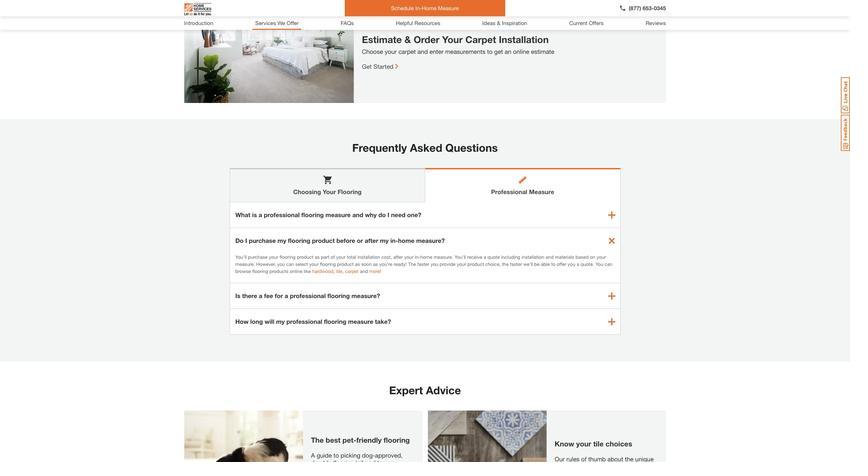 Task type: describe. For each thing, give the bounding box(es) containing it.
1 vertical spatial measure
[[348, 318, 373, 326]]

including
[[501, 255, 520, 260]]

1 you'll from the left
[[235, 255, 247, 260]]

services we offer
[[255, 20, 299, 26]]

my up cost,
[[380, 237, 389, 245]]

like
[[304, 269, 311, 275]]

choice,
[[485, 262, 501, 267]]

before
[[336, 237, 355, 245]]

to left get on the top of page
[[487, 48, 493, 55]]

one?
[[407, 211, 421, 219]]

on
[[590, 255, 595, 260]]

schedule in-home measure button
[[345, 0, 505, 16]]

your down estimate
[[385, 48, 397, 55]]

(877) 653-0345 link
[[619, 4, 666, 12]]

0 vertical spatial after
[[365, 237, 378, 245]]

questions
[[445, 142, 498, 154]]

need
[[391, 211, 405, 219]]

how
[[235, 318, 249, 326]]

choosing
[[293, 188, 321, 196]]

how long will my professional flooring measure take?
[[235, 318, 391, 326]]

enter
[[430, 48, 444, 55]]

materials
[[555, 255, 574, 260]]

we
[[278, 20, 285, 26]]

you'll purchase your flooring product as part of your total installation cost, after your in-home measure. you'll receive a quote including installation and materials based on your measure. however, you can select your flooring product as soon as you're ready! the faster you provide your product choice, the faster we'll be able to offer you a quote. you can browse flooring products online like
[[235, 255, 613, 275]]

0 vertical spatial measure?
[[416, 237, 445, 245]]

schedule
[[391, 5, 414, 11]]

2 faster from the left
[[510, 262, 522, 267]]

offer
[[287, 20, 299, 26]]

resources
[[415, 20, 440, 26]]

based
[[576, 255, 589, 260]]

be
[[534, 262, 540, 267]]

bedroom with carpet; orange carpet roll icon image
[[184, 1, 354, 103]]

a right is
[[259, 211, 262, 219]]

2 vertical spatial professional
[[286, 318, 322, 326]]

0 horizontal spatial home
[[398, 237, 415, 245]]

0 horizontal spatial in-
[[390, 237, 398, 245]]

2 can from the left
[[605, 262, 613, 267]]

best
[[326, 437, 341, 445]]

to inside you'll purchase your flooring product as part of your total installation cost, after your in-home measure. you'll receive a quote including installation and materials based on your measure. however, you can select your flooring product as soon as you're ready! the faster you provide your product choice, the faster we'll be able to offer you a quote. you can browse flooring products online like
[[551, 262, 556, 267]]

frequently asked questions
[[352, 142, 498, 154]]

a down based
[[577, 262, 579, 267]]

your up the like
[[309, 262, 319, 267]]

long
[[250, 318, 263, 326]]

1 horizontal spatial your
[[442, 34, 463, 45]]

ideas
[[482, 20, 496, 26]]

advice
[[426, 385, 461, 397]]

& for estimate
[[405, 34, 411, 45]]

is
[[235, 293, 240, 300]]

for
[[275, 293, 283, 300]]

current offers
[[569, 20, 604, 26]]

0 vertical spatial carpet
[[398, 48, 416, 55]]

fee
[[264, 293, 273, 300]]

0 vertical spatial purchase
[[249, 237, 276, 245]]

and down order
[[418, 48, 428, 55]]

get started
[[362, 63, 394, 70]]

estimate
[[362, 34, 402, 45]]

a guide to picking dog-approved, durable flooring tailored to you
[[311, 452, 403, 463]]

1 can from the left
[[286, 262, 294, 267]]

& for ideas
[[497, 20, 500, 26]]

frequently
[[352, 142, 407, 154]]

your right of
[[336, 255, 346, 260]]

services
[[255, 20, 276, 26]]

started
[[373, 63, 394, 70]]

inspiration
[[502, 20, 527, 26]]

installation
[[499, 34, 549, 45]]

professional
[[491, 188, 527, 196]]

measure inside button
[[438, 5, 459, 11]]

product up hardwood , tile , carpet and more !
[[337, 262, 354, 267]]

know your tile choices
[[555, 441, 632, 449]]

2 you'll from the left
[[455, 255, 466, 260]]

however,
[[256, 262, 276, 267]]

hardwood link
[[312, 269, 334, 275]]

guide
[[317, 452, 332, 460]]

friendly
[[356, 437, 382, 445]]

your up however,
[[269, 255, 278, 260]]

1 horizontal spatial online
[[513, 48, 529, 55]]

carpet
[[465, 34, 496, 45]]

expert
[[389, 385, 423, 397]]

offer
[[557, 262, 566, 267]]

the best pet-friendly flooring
[[311, 437, 410, 445]]

offers
[[589, 20, 604, 26]]

1 , from the left
[[334, 269, 335, 275]]

do
[[235, 237, 244, 245]]

the inside you'll purchase your flooring product as part of your total installation cost, after your in-home measure. you'll receive a quote including installation and materials based on your measure. however, you can select your flooring product as soon as you're ready! the faster you provide your product choice, the faster we'll be able to offer you a quote. you can browse flooring products online like
[[408, 262, 416, 267]]

0 horizontal spatial the
[[311, 437, 324, 445]]

tile for ,
[[336, 269, 342, 275]]

professional measure
[[491, 188, 554, 196]]

(877) 653-0345
[[629, 5, 666, 11]]

pet-
[[343, 437, 356, 445]]

an
[[505, 48, 511, 55]]

asked
[[410, 142, 442, 154]]

1 you from the left
[[277, 262, 285, 267]]

will
[[265, 318, 274, 326]]

order
[[414, 34, 440, 45]]

0 horizontal spatial carpet
[[345, 269, 359, 275]]

ready!
[[394, 262, 407, 267]]

flooring inside the a guide to picking dog-approved, durable flooring tailored to you
[[333, 460, 354, 463]]

part
[[321, 255, 329, 260]]

hardwood , tile , carpet and more !
[[312, 269, 381, 275]]

your up ready!
[[404, 255, 414, 260]]

take?
[[375, 318, 391, 326]]

1 vertical spatial measure?
[[352, 293, 380, 300]]

of
[[331, 255, 335, 260]]

picking
[[341, 452, 360, 460]]

0 horizontal spatial measure.
[[235, 262, 255, 267]]

more link
[[369, 269, 380, 275]]

in- inside you'll purchase your flooring product as part of your total installation cost, after your in-home measure. you'll receive a quote including installation and materials based on your measure. however, you can select your flooring product as soon as you're ready! the faster you provide your product choice, the faster we'll be able to offer you a quote. you can browse flooring products online like
[[415, 255, 420, 260]]

helpful
[[396, 20, 413, 26]]

my for do i purchase my flooring product before or after my in-home measure?
[[278, 237, 286, 245]]

your right provide on the bottom of page
[[457, 262, 466, 267]]

0 vertical spatial professional
[[264, 211, 300, 219]]

what
[[235, 211, 250, 219]]

choose your carpet and enter measurements to get an online estimate
[[362, 48, 554, 55]]

soon
[[361, 262, 372, 267]]

more
[[369, 269, 380, 275]]



Task type: locate. For each thing, give the bounding box(es) containing it.
purchase
[[249, 237, 276, 245], [248, 255, 268, 260]]

measure right professional
[[529, 188, 554, 196]]

can left select
[[286, 262, 294, 267]]

faqs
[[341, 20, 354, 26]]

measure
[[438, 5, 459, 11], [529, 188, 554, 196]]

and inside you'll purchase your flooring product as part of your total installation cost, after your in-home measure. you'll receive a quote including installation and materials based on your measure. however, you can select your flooring product as soon as you're ready! the faster you provide your product choice, the faster we'll be able to offer you a quote. you can browse flooring products online like
[[546, 255, 554, 260]]

you'll up browse
[[235, 255, 247, 260]]

after up ready!
[[393, 255, 403, 260]]

professional
[[264, 211, 300, 219], [290, 293, 326, 300], [286, 318, 322, 326]]

professional down the like
[[290, 293, 326, 300]]

my for how long will my professional flooring measure take?
[[276, 318, 285, 326]]

0 horizontal spatial you
[[277, 262, 285, 267]]

0 horizontal spatial ,
[[334, 269, 335, 275]]

get
[[494, 48, 503, 55]]

carpet right the tile link
[[345, 269, 359, 275]]

2 you from the left
[[431, 262, 438, 267]]

estimate
[[531, 48, 554, 55]]

tile left carpet link
[[336, 269, 342, 275]]

your left flooring
[[323, 188, 336, 196]]

as left part
[[315, 255, 320, 260]]

1 faster from the left
[[417, 262, 429, 267]]

1 installation from the left
[[357, 255, 380, 260]]

online
[[513, 48, 529, 55], [290, 269, 302, 275]]

0 vertical spatial measure
[[438, 5, 459, 11]]

1 horizontal spatial measure?
[[416, 237, 445, 245]]

cost,
[[382, 255, 392, 260]]

flooring
[[338, 188, 362, 196]]

0 horizontal spatial faster
[[417, 262, 429, 267]]

(877)
[[629, 5, 641, 11]]

flooring
[[301, 211, 324, 219], [288, 237, 310, 245], [280, 255, 296, 260], [320, 262, 336, 267], [252, 269, 268, 275], [327, 293, 350, 300], [324, 318, 346, 326], [384, 437, 410, 445], [333, 460, 354, 463]]

0 vertical spatial &
[[497, 20, 500, 26]]

purchase right do
[[249, 237, 276, 245]]

1 vertical spatial home
[[420, 255, 432, 260]]

1 vertical spatial professional
[[290, 293, 326, 300]]

product down receive
[[467, 262, 484, 267]]

do
[[378, 211, 386, 219]]

0 horizontal spatial measure?
[[352, 293, 380, 300]]

home
[[422, 5, 437, 11]]

1 vertical spatial tile
[[593, 441, 604, 449]]

2 horizontal spatial as
[[373, 262, 378, 267]]

measure left take?
[[348, 318, 373, 326]]

a
[[259, 211, 262, 219], [484, 255, 486, 260], [577, 262, 579, 267], [259, 293, 262, 300], [285, 293, 288, 300]]

1 horizontal spatial i
[[388, 211, 389, 219]]

installation up 'be'
[[522, 255, 544, 260]]

durable
[[311, 460, 332, 463]]

and
[[418, 48, 428, 55], [352, 211, 363, 219], [546, 255, 554, 260], [360, 269, 368, 275]]

know
[[555, 441, 574, 449]]

1 vertical spatial in-
[[415, 255, 420, 260]]

1 horizontal spatial in-
[[415, 255, 420, 260]]

approved,
[[375, 452, 403, 460]]

faster down including
[[510, 262, 522, 267]]

after
[[365, 237, 378, 245], [393, 255, 403, 260]]

expert advice
[[389, 385, 461, 397]]

and down soon
[[360, 269, 368, 275]]

measure. up provide on the bottom of page
[[434, 255, 453, 260]]

a left quote
[[484, 255, 486, 260]]

carpet link
[[345, 269, 359, 275]]

get
[[362, 63, 372, 70]]

the
[[502, 262, 509, 267]]

0 horizontal spatial tile
[[336, 269, 342, 275]]

1 vertical spatial measure
[[529, 188, 554, 196]]

tile left choices
[[593, 441, 604, 449]]

1 horizontal spatial installation
[[522, 255, 544, 260]]

1 horizontal spatial carpet
[[398, 48, 416, 55]]

in-
[[390, 237, 398, 245], [415, 255, 420, 260]]

current
[[569, 20, 587, 26]]

in- right cost,
[[415, 255, 420, 260]]

2 installation from the left
[[522, 255, 544, 260]]

purchase up however,
[[248, 255, 268, 260]]

1 horizontal spatial you'll
[[455, 255, 466, 260]]

measure. up browse
[[235, 262, 255, 267]]

professional down is there a fee for a professional flooring measure?
[[286, 318, 322, 326]]

your up choose your carpet and enter measurements to get an online estimate
[[442, 34, 463, 45]]

1 horizontal spatial measure.
[[434, 255, 453, 260]]

measure down choosing your flooring
[[325, 211, 351, 219]]

product up part
[[312, 237, 335, 245]]

my right will
[[276, 318, 285, 326]]

0 horizontal spatial i
[[245, 237, 247, 245]]

you're
[[379, 262, 392, 267]]

0 horizontal spatial after
[[365, 237, 378, 245]]

measurements
[[445, 48, 486, 55]]

my
[[278, 237, 286, 245], [380, 237, 389, 245], [276, 318, 285, 326]]

to right dog-
[[377, 460, 383, 463]]

is
[[252, 211, 257, 219]]

online down installation
[[513, 48, 529, 55]]

1 horizontal spatial can
[[605, 262, 613, 267]]

,
[[334, 269, 335, 275], [342, 269, 344, 275]]

you up products
[[277, 262, 285, 267]]

0 vertical spatial your
[[442, 34, 463, 45]]

1 horizontal spatial &
[[497, 20, 500, 26]]

0 vertical spatial i
[[388, 211, 389, 219]]

0 horizontal spatial you'll
[[235, 255, 247, 260]]

0 vertical spatial home
[[398, 237, 415, 245]]

can right you
[[605, 262, 613, 267]]

1 vertical spatial &
[[405, 34, 411, 45]]

1 vertical spatial your
[[323, 188, 336, 196]]

your
[[442, 34, 463, 45], [323, 188, 336, 196]]

0 horizontal spatial measure
[[438, 5, 459, 11]]

your up you
[[597, 255, 606, 260]]

1 horizontal spatial after
[[393, 255, 403, 260]]

faster right ready!
[[417, 262, 429, 267]]

what is a professional flooring measure and why do i need one?
[[235, 211, 421, 219]]

measure
[[325, 211, 351, 219], [348, 318, 373, 326]]

can
[[286, 262, 294, 267], [605, 262, 613, 267]]

in-
[[415, 5, 422, 11]]

measure?
[[416, 237, 445, 245], [352, 293, 380, 300]]

blue and white tile; orange tile icon image
[[428, 411, 547, 463]]

the up a
[[311, 437, 324, 445]]

faster
[[417, 262, 429, 267], [510, 262, 522, 267]]

1 vertical spatial i
[[245, 237, 247, 245]]

know your tile choices link
[[428, 411, 666, 463]]

a left fee
[[259, 293, 262, 300]]

1 horizontal spatial faster
[[510, 262, 522, 267]]

quote
[[488, 255, 500, 260]]

online down select
[[290, 269, 302, 275]]

to right the guide on the left bottom
[[334, 452, 339, 460]]

the right ready!
[[408, 262, 416, 267]]

2 horizontal spatial you
[[568, 262, 575, 267]]

in- up cost,
[[390, 237, 398, 245]]

live chat image
[[841, 77, 850, 114]]

product up select
[[297, 255, 313, 260]]

choices
[[606, 441, 632, 449]]

2 , from the left
[[342, 269, 344, 275]]

0 vertical spatial tile
[[336, 269, 342, 275]]

0 vertical spatial measure.
[[434, 255, 453, 260]]

0 vertical spatial measure
[[325, 211, 351, 219]]

select
[[295, 262, 308, 267]]

0 horizontal spatial installation
[[357, 255, 380, 260]]

0 horizontal spatial &
[[405, 34, 411, 45]]

1 horizontal spatial as
[[355, 262, 360, 267]]

we'll
[[523, 262, 533, 267]]

my up products
[[278, 237, 286, 245]]

after right or
[[365, 237, 378, 245]]

your right know
[[576, 441, 591, 449]]

black and white dog laying on white carpet; orange paw print icon image
[[184, 411, 303, 463]]

you
[[596, 262, 603, 267]]

tile for choices
[[593, 441, 604, 449]]

1 horizontal spatial tile
[[593, 441, 604, 449]]

online inside you'll purchase your flooring product as part of your total installation cost, after your in-home measure. you'll receive a quote including installation and materials based on your measure. however, you can select your flooring product as soon as you're ready! the faster you provide your product choice, the faster we'll be able to offer you a quote. you can browse flooring products online like
[[290, 269, 302, 275]]

is there a fee for a professional flooring measure?
[[235, 293, 380, 300]]

and left why
[[352, 211, 363, 219]]

total
[[347, 255, 356, 260]]

tailored
[[355, 460, 376, 463]]

1 vertical spatial after
[[393, 255, 403, 260]]

do it for you logo image
[[184, 0, 211, 19]]

653-
[[643, 5, 654, 11]]

i right do
[[245, 237, 247, 245]]

professional right is
[[264, 211, 300, 219]]

1 vertical spatial the
[[311, 437, 324, 445]]

provide
[[440, 262, 456, 267]]

quote.
[[581, 262, 594, 267]]

0 horizontal spatial can
[[286, 262, 294, 267]]

to
[[487, 48, 493, 55], [551, 262, 556, 267], [334, 452, 339, 460], [377, 460, 383, 463]]

measure? up you'll purchase your flooring product as part of your total installation cost, after your in-home measure. you'll receive a quote including installation and materials based on your measure. however, you can select your flooring product as soon as you're ready! the faster you provide your product choice, the faster we'll be able to offer you a quote. you can browse flooring products online like
[[416, 237, 445, 245]]

after inside you'll purchase your flooring product as part of your total installation cost, after your in-home measure. you'll receive a quote including installation and materials based on your measure. however, you can select your flooring product as soon as you're ready! the faster you provide your product choice, the faster we'll be able to offer you a quote. you can browse flooring products online like
[[393, 255, 403, 260]]

dog-
[[362, 452, 375, 460]]

, left the tile link
[[334, 269, 335, 275]]

0 horizontal spatial as
[[315, 255, 320, 260]]

browse
[[235, 269, 251, 275]]

helpful resources
[[396, 20, 440, 26]]

and up able
[[546, 255, 554, 260]]

choosing your flooring
[[293, 188, 362, 196]]

as up more
[[373, 262, 378, 267]]

products
[[269, 269, 288, 275]]

carpet
[[398, 48, 416, 55], [345, 269, 359, 275]]

purchase inside you'll purchase your flooring product as part of your total installation cost, after your in-home measure. you'll receive a quote including installation and materials based on your measure. however, you can select your flooring product as soon as you're ready! the faster you provide your product choice, the faster we'll be able to offer you a quote. you can browse flooring products online like
[[248, 255, 268, 260]]

ideas & inspiration
[[482, 20, 527, 26]]

measure? down more link
[[352, 293, 380, 300]]

product
[[312, 237, 335, 245], [297, 255, 313, 260], [337, 262, 354, 267], [467, 262, 484, 267]]

i right do on the left of page
[[388, 211, 389, 219]]

0 horizontal spatial online
[[290, 269, 302, 275]]

0345
[[654, 5, 666, 11]]

1 horizontal spatial home
[[420, 255, 432, 260]]

choose
[[362, 48, 383, 55]]

installation up soon
[[357, 255, 380, 260]]

0 vertical spatial the
[[408, 262, 416, 267]]

measure.
[[434, 255, 453, 260], [235, 262, 255, 267]]

3 you from the left
[[568, 262, 575, 267]]

you down materials
[[568, 262, 575, 267]]

as left soon
[[355, 262, 360, 267]]

, left carpet link
[[342, 269, 344, 275]]

feedback link image
[[841, 115, 850, 151]]

a right "for"
[[285, 293, 288, 300]]

1 horizontal spatial measure
[[529, 188, 554, 196]]

you left provide on the bottom of page
[[431, 262, 438, 267]]

& down helpful
[[405, 34, 411, 45]]

home inside you'll purchase your flooring product as part of your total installation cost, after your in-home measure. you'll receive a quote including installation and materials based on your measure. however, you can select your flooring product as soon as you're ready! the faster you provide your product choice, the faster we'll be able to offer you a quote. you can browse flooring products online like
[[420, 255, 432, 260]]

to right able
[[551, 262, 556, 267]]

0 vertical spatial online
[[513, 48, 529, 55]]

measure right home
[[438, 5, 459, 11]]

home
[[398, 237, 415, 245], [420, 255, 432, 260]]

get started link
[[362, 63, 398, 70]]

1 horizontal spatial the
[[408, 262, 416, 267]]

& right ideas
[[497, 20, 500, 26]]

carpet down order
[[398, 48, 416, 55]]

do i purchase my flooring product before or after my in-home measure?
[[235, 237, 445, 245]]

0 vertical spatial in-
[[390, 237, 398, 245]]

0 horizontal spatial your
[[323, 188, 336, 196]]

1 horizontal spatial you
[[431, 262, 438, 267]]

1 vertical spatial purchase
[[248, 255, 268, 260]]

1 vertical spatial carpet
[[345, 269, 359, 275]]

1 vertical spatial online
[[290, 269, 302, 275]]

there
[[242, 293, 257, 300]]

able
[[541, 262, 550, 267]]

1 vertical spatial measure.
[[235, 262, 255, 267]]

you'll
[[235, 255, 247, 260], [455, 255, 466, 260]]

you'll up provide on the bottom of page
[[455, 255, 466, 260]]

1 horizontal spatial ,
[[342, 269, 344, 275]]



Task type: vqa. For each thing, say whether or not it's contained in the screenshot.
ONLINE in YOU'LL PURCHASE YOUR FLOORING PRODUCT AS PART OF YOUR TOTAL INSTALLATION COST, AFTER YOUR IN-HOME MEASURE. YOU'LL RECEIVE A QUOTE INCLUDING INSTALLATION AND MATERIALS BASED ON YOUR MEASURE. HOWEVER, YOU CAN SELECT YOUR FLOORING PRODUCT AS SOON AS YOU'RE READY! THE FASTER YOU PROVIDE YOUR PRODUCT CHOICE, THE FASTER WE'LL BE ABLE TO OFFER YOU A QUOTE. YOU CAN BROWSE FLOORING PRODUCTS ONLINE LIKE
yes



